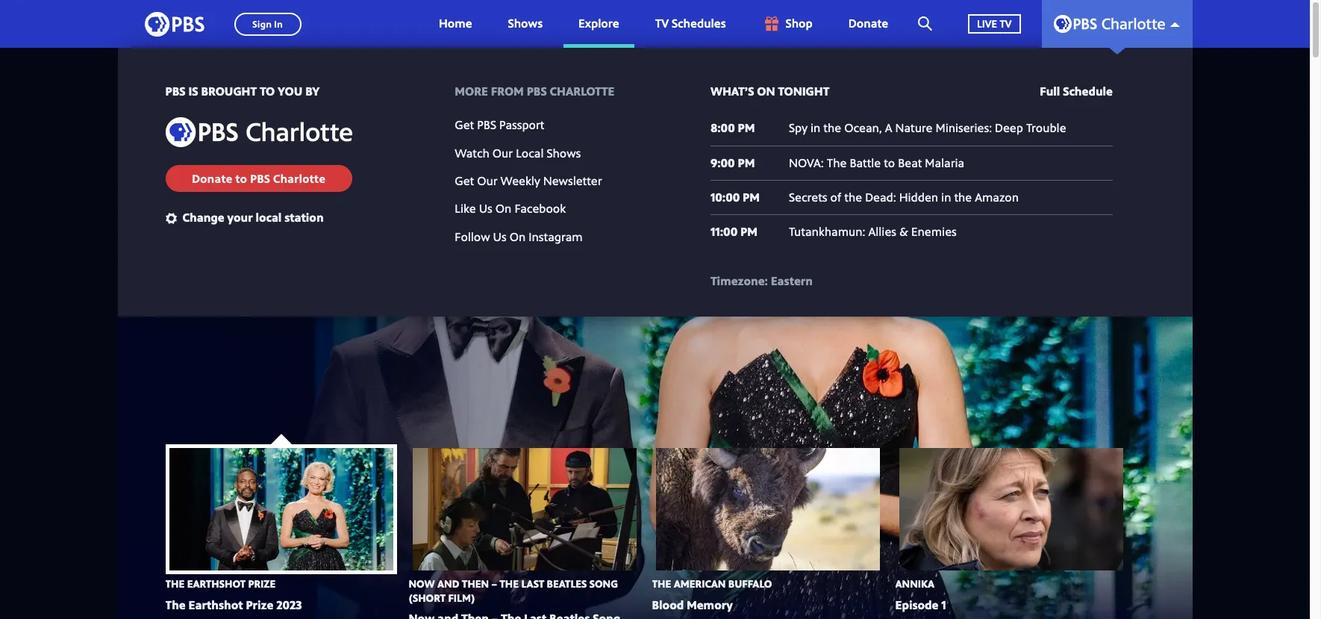 Task type: vqa. For each thing, say whether or not it's contained in the screenshot.
| within Lee and Liza's Family Tree S50 Ep18 | 53m 31s
no



Task type: locate. For each thing, give the bounding box(es) containing it.
beatles
[[547, 577, 587, 591]]

2 get from the top
[[455, 173, 474, 189]]

tv right live
[[1000, 16, 1012, 30]]

station
[[285, 209, 324, 226]]

1 vertical spatial our
[[477, 173, 498, 189]]

1 vertical spatial 2023
[[276, 597, 302, 613]]

1 vertical spatial the earthshot prize 2023 link
[[165, 597, 302, 613]]

pbs up watch on the left of page
[[477, 117, 497, 133]]

0 horizontal spatial to
[[235, 171, 247, 187]]

video thumbnail: now and then – the last beatles song (short film) now and then – the last beatles song (short film) image
[[413, 448, 637, 571]]

tv
[[656, 15, 669, 32], [1000, 16, 1012, 30]]

then
[[462, 577, 489, 591]]

to for beat
[[884, 154, 896, 171]]

pbs
[[165, 83, 186, 99], [527, 83, 547, 99], [477, 117, 497, 133], [250, 171, 270, 187]]

spy
[[789, 120, 808, 136]]

0 vertical spatial –
[[417, 233, 423, 249]]

enemies
[[912, 224, 957, 240]]

donate for donate
[[849, 15, 889, 32]]

1 vertical spatial of
[[296, 233, 308, 249]]

the inside celebrate the recipients of the earthshot prize – prince william's environmental award.
[[220, 233, 238, 249]]

get
[[455, 117, 474, 133], [455, 173, 474, 189]]

change your local station
[[183, 209, 324, 226]]

shop link
[[747, 0, 828, 48]]

pbs up "change your local station"
[[250, 171, 270, 187]]

to left you
[[260, 83, 275, 99]]

us right like
[[479, 200, 493, 217]]

1 horizontal spatial to
[[260, 83, 275, 99]]

the down your
[[220, 233, 238, 249]]

beat
[[899, 154, 923, 171]]

earthshot
[[209, 189, 311, 220], [333, 233, 385, 249], [187, 577, 246, 591], [189, 597, 243, 613]]

prize
[[317, 189, 368, 220], [388, 233, 414, 249], [248, 577, 276, 591], [246, 597, 274, 613]]

instagram
[[529, 228, 583, 245]]

full
[[1041, 83, 1061, 99]]

0 horizontal spatial shows
[[226, 81, 268, 98]]

10:00
[[711, 189, 740, 205]]

spy in the ocean, a nature miniseries: deep trouble
[[789, 120, 1067, 136]]

pbs charlotte image up schedule
[[1054, 15, 1166, 33]]

charlotte up the earthshot prize 2023
[[273, 171, 326, 187]]

the earthshot prize 2023 link up celebrate the recipients of the earthshot prize – prince william's environmental award.
[[165, 189, 464, 220]]

now
[[409, 577, 435, 591]]

donate
[[849, 15, 889, 32], [192, 171, 233, 187]]

the left dead:
[[845, 189, 863, 205]]

0 vertical spatial get
[[455, 117, 474, 133]]

prize inside celebrate the recipients of the earthshot prize – prince william's environmental award.
[[388, 233, 414, 249]]

in right hidden
[[942, 189, 952, 205]]

11:00 pm
[[711, 224, 758, 240]]

on for instagram
[[510, 228, 526, 245]]

explore link
[[564, 0, 635, 48]]

– left prince
[[417, 233, 423, 249]]

2 horizontal spatial shows
[[547, 145, 581, 161]]

tv schedules
[[656, 15, 726, 32]]

the left the ocean,
[[824, 120, 842, 136]]

pbs charlotte image
[[1054, 15, 1166, 33], [165, 118, 352, 147]]

local
[[256, 209, 282, 226]]

get up like
[[455, 173, 474, 189]]

blood memory link
[[652, 597, 733, 613]]

schedule
[[1064, 83, 1114, 99]]

annika link
[[896, 577, 935, 591]]

from
[[491, 83, 524, 99]]

our down watch on the left of page
[[477, 173, 498, 189]]

our left the "local"
[[493, 145, 513, 161]]

0 horizontal spatial charlotte
[[273, 171, 326, 187]]

0 horizontal spatial donate
[[192, 171, 233, 187]]

on up the follow us on instagram
[[496, 200, 512, 217]]

film)
[[448, 591, 475, 605]]

the earthshot prize the earthshot prize 2023
[[165, 577, 302, 613]]

on down like us on facebook
[[510, 228, 526, 245]]

live tv link
[[954, 0, 1036, 48]]

the
[[827, 154, 847, 171], [165, 189, 204, 220], [310, 233, 330, 249], [165, 577, 185, 591], [500, 577, 519, 591], [652, 577, 672, 591], [165, 597, 186, 613]]

miniseries:
[[936, 120, 993, 136]]

shows
[[508, 15, 543, 32], [226, 81, 268, 98], [547, 145, 581, 161]]

0 horizontal spatial –
[[417, 233, 423, 249]]

1 horizontal spatial charlotte
[[550, 83, 615, 99]]

environmental
[[217, 251, 296, 267]]

1 vertical spatial –
[[492, 577, 497, 591]]

1 get from the top
[[455, 117, 474, 133]]

donate up change
[[192, 171, 233, 187]]

pm
[[738, 120, 755, 136], [738, 154, 755, 171], [743, 189, 760, 205], [741, 224, 758, 240]]

video thumbnail: the american buffalo blood memory image
[[656, 448, 880, 571]]

follow us on instagram
[[455, 228, 583, 245]]

to
[[260, 83, 275, 99], [884, 154, 896, 171], [235, 171, 247, 187]]

the earthshot prize 2023 link
[[165, 189, 464, 220], [165, 597, 302, 613]]

0 vertical spatial charlotte
[[550, 83, 615, 99]]

1 horizontal spatial in
[[942, 189, 952, 205]]

1 horizontal spatial shows
[[508, 15, 543, 32]]

1 vertical spatial donate
[[192, 171, 233, 187]]

donate inside 'link'
[[849, 15, 889, 32]]

by
[[306, 83, 320, 99]]

like us on facebook link
[[455, 200, 566, 217]]

1 horizontal spatial 2023
[[374, 189, 422, 220]]

what's on tonight
[[711, 83, 830, 99]]

2023
[[374, 189, 422, 220], [276, 597, 302, 613]]

of
[[831, 189, 842, 205], [296, 233, 308, 249]]

blood
[[652, 597, 684, 613]]

1 horizontal spatial of
[[831, 189, 842, 205]]

0 horizontal spatial pbs charlotte image
[[165, 118, 352, 147]]

1 vertical spatial us
[[493, 228, 507, 245]]

2023 inside the earthshot prize the earthshot prize 2023
[[276, 597, 302, 613]]

1 horizontal spatial tv
[[1000, 16, 1012, 30]]

– right then
[[492, 577, 497, 591]]

featured
[[165, 81, 223, 98]]

0 horizontal spatial 2023
[[276, 597, 302, 613]]

0 vertical spatial on
[[496, 200, 512, 217]]

malaria
[[926, 154, 965, 171]]

facebook
[[515, 200, 566, 217]]

video thumbnail: the earthshot prize the earthshot prize 2023 image
[[169, 448, 393, 571]]

annika episode 1
[[896, 577, 947, 613]]

1 vertical spatial charlotte
[[273, 171, 326, 187]]

pm right the 10:00
[[743, 189, 760, 205]]

0 vertical spatial our
[[493, 145, 513, 161]]

in right spy
[[811, 120, 821, 136]]

annika
[[896, 577, 935, 591]]

0 vertical spatial shows
[[508, 15, 543, 32]]

1 horizontal spatial us
[[493, 228, 507, 245]]

1 horizontal spatial –
[[492, 577, 497, 591]]

what's
[[711, 83, 755, 99]]

shows inside "link"
[[508, 15, 543, 32]]

get up watch on the left of page
[[455, 117, 474, 133]]

10:00 pm
[[711, 189, 760, 205]]

timezone:
[[711, 272, 768, 289]]

pm right 11:00
[[741, 224, 758, 240]]

0 vertical spatial us
[[479, 200, 493, 217]]

the inside now and then – the last beatles song (short film)
[[500, 577, 519, 591]]

0 vertical spatial donate
[[849, 15, 889, 32]]

us for like
[[479, 200, 493, 217]]

pbs charlotte image down pbs is brought to you by
[[165, 118, 352, 147]]

shows up newsletter
[[547, 145, 581, 161]]

pm for 8:00 pm
[[738, 120, 755, 136]]

shows left you
[[226, 81, 268, 98]]

0 horizontal spatial us
[[479, 200, 493, 217]]

earthshot inside celebrate the recipients of the earthshot prize – prince william's environmental award.
[[333, 233, 385, 249]]

on for facebook
[[496, 200, 512, 217]]

11:00
[[711, 224, 738, 240]]

charlotte for more from pbs charlotte
[[550, 83, 615, 99]]

the earthshot prize 2023 link down the earthshot prize link
[[165, 597, 302, 613]]

donate for donate to pbs charlotte
[[192, 171, 233, 187]]

0 vertical spatial of
[[831, 189, 842, 205]]

of up award.
[[296, 233, 308, 249]]

to up your
[[235, 171, 247, 187]]

to left beat
[[884, 154, 896, 171]]

0 horizontal spatial of
[[296, 233, 308, 249]]

the american buffalo link
[[652, 577, 773, 591]]

watch
[[455, 145, 490, 161]]

pm right the 9:00
[[738, 154, 755, 171]]

charlotte down explore link
[[550, 83, 615, 99]]

and
[[438, 577, 460, 591]]

0 horizontal spatial tv
[[656, 15, 669, 32]]

on
[[496, 200, 512, 217], [510, 228, 526, 245]]

8:00
[[711, 120, 735, 136]]

award.
[[298, 251, 334, 267]]

pm for 10:00 pm
[[743, 189, 760, 205]]

american
[[674, 577, 726, 591]]

1 horizontal spatial donate
[[849, 15, 889, 32]]

shows up more from pbs charlotte at the left top of page
[[508, 15, 543, 32]]

1 vertical spatial get
[[455, 173, 474, 189]]

celebrate the recipients of the earthshot prize – prince william's environmental award.
[[165, 233, 459, 267]]

2 horizontal spatial to
[[884, 154, 896, 171]]

–
[[417, 233, 423, 249], [492, 577, 497, 591]]

tv left the schedules
[[656, 15, 669, 32]]

0 vertical spatial the earthshot prize 2023 link
[[165, 189, 464, 220]]

charlotte for donate to pbs charlotte
[[273, 171, 326, 187]]

pm right the 8:00
[[738, 120, 755, 136]]

1 vertical spatial on
[[510, 228, 526, 245]]

the inside 'the american buffalo blood memory'
[[652, 577, 672, 591]]

2 the earthshot prize 2023 link from the top
[[165, 597, 302, 613]]

get for get our weekly newsletter
[[455, 173, 474, 189]]

1 the earthshot prize 2023 link from the top
[[165, 189, 464, 220]]

of right secrets in the right of the page
[[831, 189, 842, 205]]

1 horizontal spatial pbs charlotte image
[[1054, 15, 1166, 33]]

0 horizontal spatial in
[[811, 120, 821, 136]]

us right the follow
[[493, 228, 507, 245]]

donate left search icon
[[849, 15, 889, 32]]



Task type: describe. For each thing, give the bounding box(es) containing it.
schedules
[[672, 15, 726, 32]]

more from pbs charlotte
[[455, 83, 615, 99]]

pm for 11:00 pm
[[741, 224, 758, 240]]

live tv
[[978, 16, 1012, 30]]

prince
[[426, 233, 459, 249]]

us for follow
[[493, 228, 507, 245]]

like us on facebook
[[455, 200, 566, 217]]

nova:
[[789, 154, 824, 171]]

get pbs passport link
[[455, 117, 545, 133]]

0 vertical spatial pbs charlotte image
[[1054, 15, 1166, 33]]

full schedule link
[[1041, 83, 1114, 100]]

1 vertical spatial shows
[[226, 81, 268, 98]]

on
[[758, 83, 776, 99]]

eastern
[[771, 272, 813, 289]]

nature
[[896, 120, 933, 136]]

pbs is brought to you by
[[165, 83, 320, 99]]

memory
[[687, 597, 733, 613]]

our for get
[[477, 173, 498, 189]]

donate link
[[834, 0, 904, 48]]

follow us on instagram link
[[455, 228, 583, 245]]

our for watch
[[493, 145, 513, 161]]

amazon
[[976, 189, 1020, 205]]

1 vertical spatial pbs charlotte image
[[165, 118, 352, 147]]

shows link
[[493, 0, 558, 48]]

now and then – the last beatles song (short film)
[[409, 577, 618, 605]]

the left 'amazon'
[[955, 189, 973, 205]]

like
[[455, 200, 476, 217]]

hidden
[[900, 189, 939, 205]]

is
[[189, 83, 198, 99]]

explore
[[579, 15, 620, 32]]

pbs image
[[145, 7, 204, 41]]

the earthshot prize 2023
[[165, 189, 422, 220]]

0 vertical spatial 2023
[[374, 189, 422, 220]]

shop
[[786, 15, 813, 32]]

get pbs passport
[[455, 117, 545, 133]]

watch our local shows
[[455, 145, 581, 161]]

1
[[942, 597, 947, 613]]

change
[[183, 209, 225, 226]]

song
[[590, 577, 618, 591]]

– inside celebrate the recipients of the earthshot prize – prince william's environmental award.
[[417, 233, 423, 249]]

full schedule
[[1041, 83, 1114, 99]]

pbs left the "is"
[[165, 83, 186, 99]]

live
[[978, 16, 998, 30]]

video thumbnail: annika episode 1 image
[[900, 448, 1124, 571]]

the inside celebrate the recipients of the earthshot prize – prince william's environmental award.
[[310, 233, 330, 249]]

a
[[886, 120, 893, 136]]

1 vertical spatial in
[[942, 189, 952, 205]]

passport
[[500, 117, 545, 133]]

the earthshot prize image
[[165, 116, 390, 172]]

ocean,
[[845, 120, 883, 136]]

tutankhamun:
[[789, 224, 866, 240]]

follow
[[455, 228, 490, 245]]

now and then – the last beatles song (short film) link
[[409, 577, 618, 605]]

local
[[516, 145, 544, 161]]

0 vertical spatial in
[[811, 120, 821, 136]]

home link
[[424, 0, 487, 48]]

pbs right from
[[527, 83, 547, 99]]

battle
[[850, 154, 881, 171]]

get our weekly newsletter
[[455, 173, 602, 189]]

search image
[[919, 16, 933, 31]]

8:00 pm
[[711, 120, 755, 136]]

home
[[439, 15, 472, 32]]

of inside celebrate the recipients of the earthshot prize – prince william's environmental award.
[[296, 233, 308, 249]]

buffalo
[[729, 577, 773, 591]]

dead:
[[866, 189, 897, 205]]

tv inside tv schedules link
[[656, 15, 669, 32]]

the earthshot prize link
[[165, 577, 276, 591]]

secrets of the dead: hidden in the amazon
[[789, 189, 1020, 205]]

(short
[[409, 591, 446, 605]]

change your local station button
[[165, 209, 324, 226]]

last
[[522, 577, 545, 591]]

tonight
[[779, 83, 830, 99]]

allies
[[869, 224, 897, 240]]

9:00 pm
[[711, 154, 755, 171]]

&
[[900, 224, 909, 240]]

deep
[[996, 120, 1024, 136]]

episode
[[896, 597, 939, 613]]

9:00
[[711, 154, 735, 171]]

get for get pbs passport
[[455, 117, 474, 133]]

donate to pbs charlotte
[[192, 171, 326, 187]]

the american buffalo blood memory
[[652, 577, 773, 613]]

watch our local shows link
[[455, 145, 581, 161]]

to for you
[[260, 83, 275, 99]]

pm for 9:00 pm
[[738, 154, 755, 171]]

2 vertical spatial shows
[[547, 145, 581, 161]]

brought
[[201, 83, 257, 99]]

more
[[455, 83, 488, 99]]

tutankhamun: allies & enemies
[[789, 224, 957, 240]]

trouble
[[1027, 120, 1067, 136]]

weekly
[[501, 173, 541, 189]]

tv inside the live tv link
[[1000, 16, 1012, 30]]

newsletter
[[544, 173, 602, 189]]

episode 1 link
[[896, 597, 947, 613]]

nova: the battle to beat malaria
[[789, 154, 965, 171]]

timezone: eastern
[[711, 272, 813, 289]]

celebrate
[[165, 233, 217, 249]]

– inside now and then – the last beatles song (short film)
[[492, 577, 497, 591]]

featured shows
[[165, 81, 268, 98]]

tv schedules link
[[641, 0, 741, 48]]

secrets
[[789, 189, 828, 205]]



